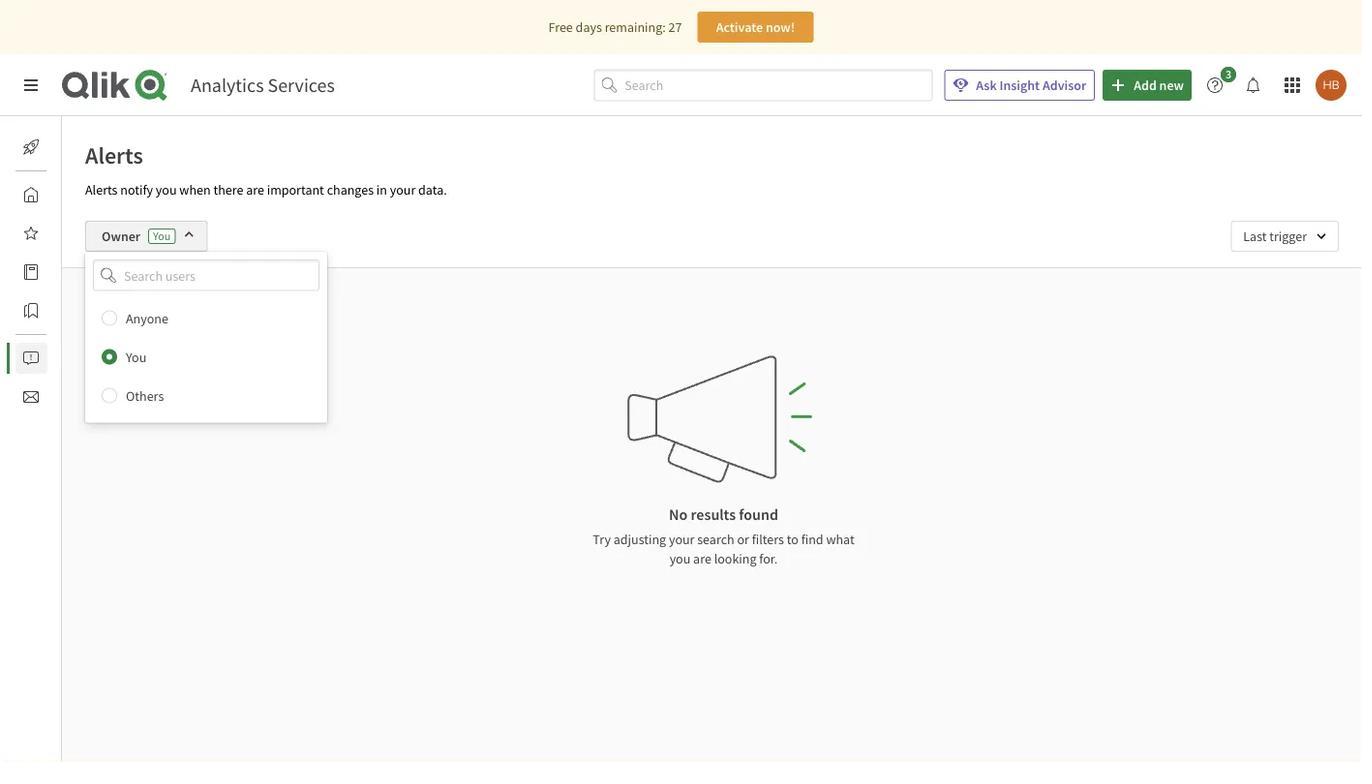 Task type: locate. For each thing, give the bounding box(es) containing it.
your right the in
[[390, 181, 416, 198]]

3
[[1226, 67, 1232, 82]]

searchbar element
[[594, 69, 933, 101]]

you right by
[[159, 299, 180, 317]]

1 vertical spatial your
[[669, 531, 695, 548]]

you inside button
[[159, 299, 180, 317]]

you for by
[[159, 299, 180, 317]]

for.
[[759, 550, 778, 567]]

1 vertical spatial are
[[693, 550, 712, 567]]

favorites image
[[23, 226, 39, 241]]

owner
[[102, 228, 140, 245]]

are down search
[[693, 550, 712, 567]]

collections image
[[23, 303, 39, 319]]

your
[[390, 181, 416, 198], [669, 531, 695, 548]]

27
[[669, 18, 682, 36]]

you inside no results found try adjusting your search or filters to find what you are looking for.
[[670, 550, 691, 567]]

None field
[[85, 259, 327, 291]]

0 vertical spatial alerts
[[85, 140, 143, 169]]

alerts
[[85, 140, 143, 169], [85, 181, 118, 198], [62, 350, 94, 367]]

alerts link
[[15, 343, 94, 374]]

owned
[[98, 299, 139, 317]]

important
[[267, 181, 324, 198]]

catalog link
[[15, 257, 105, 288]]

no results found try adjusting your search or filters to find what you are looking for.
[[593, 504, 855, 567]]

0 vertical spatial you
[[156, 181, 177, 198]]

filters
[[752, 531, 784, 548]]

alerts right alerts image
[[62, 350, 94, 367]]

in
[[376, 181, 387, 198]]

found
[[739, 504, 778, 524]]

1 vertical spatial you
[[159, 299, 180, 317]]

home link
[[15, 179, 96, 210]]

1 vertical spatial you
[[126, 348, 146, 366]]

alerts inside "link"
[[62, 350, 94, 367]]

0 vertical spatial you
[[153, 229, 171, 244]]

now!
[[766, 18, 795, 36]]

you up others
[[126, 348, 146, 366]]

are right there
[[246, 181, 264, 198]]

you
[[153, 229, 171, 244], [126, 348, 146, 366]]

new
[[1160, 76, 1184, 94]]

0 vertical spatial are
[[246, 181, 264, 198]]

analytics
[[191, 73, 264, 97]]

2 vertical spatial alerts
[[62, 350, 94, 367]]

0 horizontal spatial you
[[126, 348, 146, 366]]

you left when
[[156, 181, 177, 198]]

last
[[1243, 228, 1267, 245]]

navigation pane element
[[0, 124, 105, 420]]

ask
[[976, 76, 997, 94]]

you
[[156, 181, 177, 198], [159, 299, 180, 317], [670, 550, 691, 567]]

data.
[[418, 181, 447, 198]]

Search text field
[[625, 69, 933, 101]]

are inside no results found try adjusting your search or filters to find what you are looking for.
[[693, 550, 712, 567]]

alerts left notify
[[85, 181, 118, 198]]

there
[[213, 181, 243, 198]]

you right owner
[[153, 229, 171, 244]]

insight
[[1000, 76, 1040, 94]]

what
[[826, 531, 855, 548]]

0 vertical spatial your
[[390, 181, 416, 198]]

your down no
[[669, 531, 695, 548]]

subscriptions image
[[23, 389, 39, 405]]

1 horizontal spatial you
[[153, 229, 171, 244]]

you for notify
[[156, 181, 177, 198]]

alerts up notify
[[85, 140, 143, 169]]

activate now! link
[[698, 12, 814, 43]]

are
[[246, 181, 264, 198], [693, 550, 712, 567]]

1 horizontal spatial your
[[669, 531, 695, 548]]

ask insight advisor
[[976, 76, 1087, 94]]

trigger
[[1270, 228, 1307, 245]]

0 horizontal spatial your
[[390, 181, 416, 198]]

owned by you
[[98, 299, 180, 317]]

add
[[1134, 76, 1157, 94]]

activate
[[716, 18, 763, 36]]

0 horizontal spatial are
[[246, 181, 264, 198]]

free days remaining: 27
[[549, 18, 682, 36]]

1 horizontal spatial are
[[693, 550, 712, 567]]

you down no
[[670, 550, 691, 567]]

2 vertical spatial you
[[670, 550, 691, 567]]

add new button
[[1103, 70, 1192, 101]]

you inside owner option group
[[126, 348, 146, 366]]



Task type: describe. For each thing, give the bounding box(es) containing it.
ask insight advisor button
[[944, 70, 1095, 101]]

add new
[[1134, 76, 1184, 94]]

to
[[787, 531, 799, 548]]

filters region
[[62, 205, 1362, 423]]

no
[[669, 504, 688, 524]]

adjusting
[[614, 531, 666, 548]]

others
[[126, 387, 164, 404]]

your inside no results found try adjusting your search or filters to find what you are looking for.
[[669, 531, 695, 548]]

analytics services element
[[191, 73, 335, 97]]

alerts notify you when there are important changes in your data.
[[85, 181, 447, 198]]

1 vertical spatial alerts
[[85, 181, 118, 198]]

last trigger
[[1243, 228, 1307, 245]]

activate now!
[[716, 18, 795, 36]]

3 button
[[1200, 67, 1242, 101]]

home
[[62, 186, 96, 203]]

anyone
[[126, 309, 168, 327]]

looking
[[714, 550, 757, 567]]

open sidebar menu image
[[23, 77, 39, 93]]

Search users text field
[[120, 259, 296, 291]]

howard brown image
[[1316, 70, 1347, 101]]

notify
[[120, 181, 153, 198]]

try
[[593, 531, 611, 548]]

search
[[697, 531, 735, 548]]

owner option group
[[85, 299, 327, 415]]

or
[[737, 531, 749, 548]]

remaining:
[[605, 18, 666, 36]]

free
[[549, 18, 573, 36]]

results
[[691, 504, 736, 524]]

catalog
[[62, 263, 105, 281]]

by
[[142, 299, 156, 317]]

alerts image
[[23, 351, 39, 366]]

Last trigger field
[[1231, 221, 1339, 252]]

changes
[[327, 181, 374, 198]]

services
[[268, 73, 335, 97]]

days
[[576, 18, 602, 36]]

advisor
[[1043, 76, 1087, 94]]

owned by you button
[[85, 291, 204, 324]]

when
[[179, 181, 211, 198]]

analytics services
[[191, 73, 335, 97]]

find
[[801, 531, 824, 548]]



Task type: vqa. For each thing, say whether or not it's contained in the screenshot.
the topmost 'You'
yes



